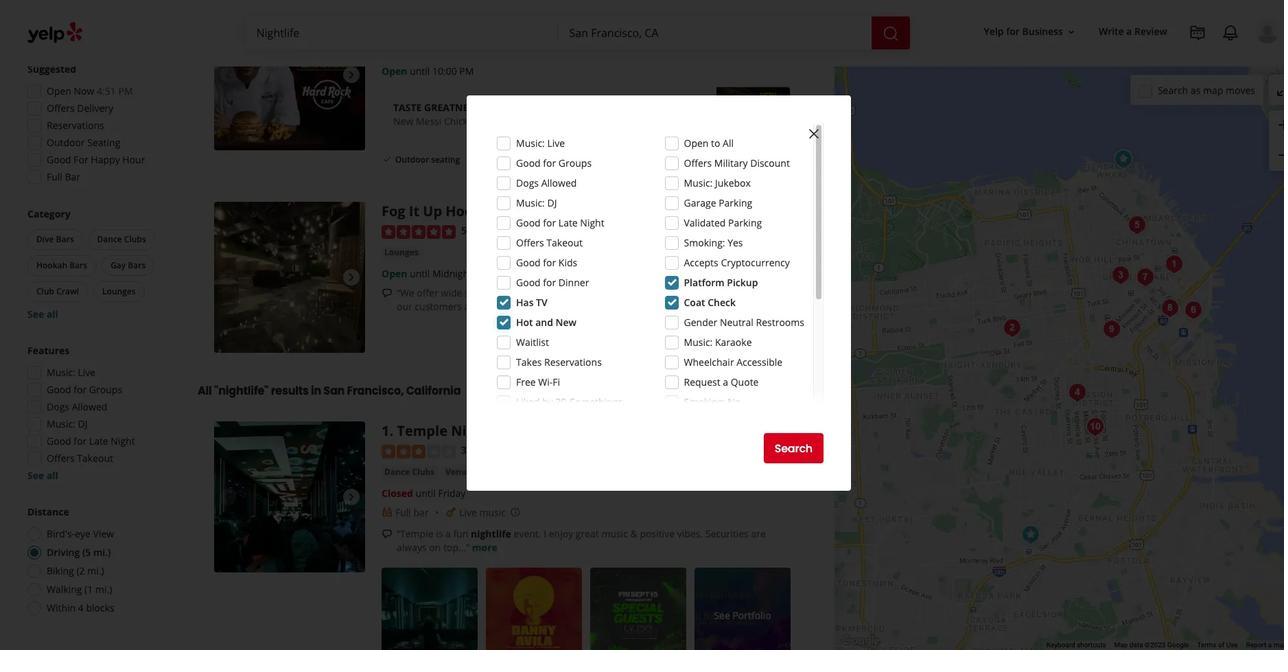 Task type: locate. For each thing, give the bounding box(es) containing it.
search for search as map moves
[[1158, 83, 1189, 96]]

open down lounges link
[[382, 267, 407, 280]]

1 vertical spatial of
[[1219, 641, 1225, 649]]

new for taste greatness new messi chicken sandwich
[[393, 115, 414, 128]]

pm inside group
[[118, 84, 133, 97]]

0 horizontal spatial music: dj
[[47, 417, 87, 430]]

new inside taste greatness new messi chicken sandwich
[[393, 115, 414, 128]]

and up cozy at the top of page
[[640, 286, 657, 299]]

to inside "we offer wide selection of different flavored hookahs and our mission to so make sure our customers are happy at a nice atmosphere and cozy vibes"
[[715, 286, 724, 299]]

1 horizontal spatial new
[[556, 316, 577, 329]]

all down club crawl button
[[47, 308, 58, 321]]

0 vertical spatial new
[[393, 115, 414, 128]]

dance inside group
[[97, 233, 122, 245]]

liked for liked by vegetarians
[[684, 415, 708, 428]]

garage parking
[[684, 196, 753, 209]]

keyboard
[[1047, 641, 1076, 649]]

good for groups up lounge
[[516, 157, 592, 170]]

walking (1 mi.)
[[47, 583, 112, 596]]

None search field
[[245, 16, 913, 49]]

1 vertical spatial see
[[27, 469, 44, 482]]

next image for open until 10:00 pm
[[343, 67, 360, 83]]

16 checkmark v2 image
[[528, 154, 539, 165]]

gender neutral restrooms
[[684, 316, 805, 329]]

liked down smoking: no
[[684, 415, 708, 428]]

more down nightlife
[[472, 541, 498, 554]]

group containing features
[[23, 344, 170, 483]]

$ button
[[30, 16, 64, 37]]

1 horizontal spatial offers takeout
[[516, 236, 583, 249]]

1 horizontal spatial outdoor
[[395, 154, 429, 165]]

slideshow element for open until midnight
[[214, 202, 365, 353]]

open down suggested
[[47, 84, 71, 97]]

clubs for right dance clubs button
[[412, 466, 435, 478]]

0 vertical spatial parking
[[719, 196, 753, 209]]

review
[[1135, 25, 1168, 38]]

1 vertical spatial all
[[198, 383, 212, 399]]

previous image
[[220, 67, 236, 83]]

dance clubs inside group
[[97, 233, 146, 245]]

info icon image
[[510, 506, 521, 517], [510, 506, 521, 517]]

(5
[[82, 546, 91, 559]]

fog it up hookah lounge image
[[214, 202, 365, 353]]

see portfolio
[[714, 609, 771, 622]]

1 previous image from the top
[[220, 269, 236, 286]]

flavored
[[560, 286, 597, 299]]

all left "nightlife"
[[198, 383, 212, 399]]

a right write
[[1127, 25, 1132, 38]]

music
[[480, 506, 506, 519], [602, 527, 628, 540]]

group containing suggested
[[23, 62, 170, 188]]

lounges down gay at the top
[[102, 286, 136, 297]]

group
[[23, 62, 170, 188], [1269, 111, 1284, 171], [25, 207, 170, 321], [23, 344, 170, 483]]

0 horizontal spatial of
[[507, 286, 516, 299]]

1 horizontal spatial clubs
[[412, 466, 435, 478]]

dive
[[36, 233, 54, 245]]

our down "we
[[397, 300, 412, 313]]

1 vertical spatial next image
[[343, 269, 360, 286]]

a right report
[[1269, 641, 1272, 649]]

lounges down 5 star rating image
[[384, 246, 419, 258]]

1 horizontal spatial dance clubs
[[384, 466, 435, 478]]

1 horizontal spatial dogs
[[516, 176, 539, 189]]

california
[[406, 383, 461, 399]]

0 horizontal spatial delivery
[[77, 102, 113, 115]]

night inside group
[[111, 435, 135, 448]]

1 horizontal spatial good for groups
[[516, 157, 592, 170]]

full for full bar
[[47, 170, 62, 183]]

until up bar
[[416, 486, 436, 500]]

and down hookahs
[[609, 300, 626, 313]]

1 slideshow element from the top
[[214, 0, 365, 151]]

hookah down 'dive bars' button
[[36, 260, 67, 271]]

to up the military
[[711, 137, 720, 150]]

of up at on the top left of page
[[507, 286, 516, 299]]

search button
[[764, 433, 824, 463]]

0 vertical spatial more link
[[680, 300, 705, 313]]

our
[[660, 286, 676, 299], [397, 300, 412, 313]]

free
[[516, 376, 536, 389]]

0 vertical spatial allowed
[[541, 176, 577, 189]]

see all down club
[[27, 308, 58, 321]]

to
[[711, 137, 720, 150], [715, 286, 724, 299]]

cityscape image
[[1107, 262, 1134, 289]]

1 next image from the top
[[343, 67, 360, 83]]

1 vertical spatial previous image
[[220, 489, 236, 505]]

(2 inside option group
[[76, 564, 85, 577]]

1 horizontal spatial pm
[[460, 64, 474, 77]]

somethings
[[570, 395, 623, 408]]

bars for dive bars
[[56, 233, 74, 245]]

by left 30-
[[543, 395, 553, 408]]

0 vertical spatial lounges
[[384, 246, 419, 258]]

are right securities
[[751, 527, 766, 540]]

see for features
[[27, 469, 44, 482]]

next image
[[343, 67, 360, 83], [343, 269, 360, 286], [343, 489, 360, 505]]

dance clubs for leftmost dance clubs button
[[97, 233, 146, 245]]

bars right dive at top left
[[56, 233, 74, 245]]

open until 10:00 pm
[[382, 64, 474, 77]]

dance clubs up gay at the top
[[97, 233, 146, 245]]

has
[[516, 296, 534, 309]]

driving
[[47, 546, 80, 559]]

urban putt image
[[1082, 413, 1109, 441]]

.
[[390, 422, 393, 440]]

hookah up '5.0'
[[446, 202, 499, 221]]

search for search
[[775, 440, 813, 456]]

a for write
[[1127, 25, 1132, 38]]

1 vertical spatial allowed
[[72, 400, 107, 413]]

a left quote on the bottom right of page
[[723, 376, 728, 389]]

dogs allowed down 16 checkmark v2 image
[[516, 176, 577, 189]]

0 vertical spatial dance clubs
[[97, 233, 146, 245]]

1 16 speech v2 image from the top
[[382, 288, 393, 299]]

delivery down open now 4:51 pm
[[77, 102, 113, 115]]

0 horizontal spatial music: live
[[47, 366, 96, 379]]

parking for validated parking
[[728, 216, 762, 229]]

outdoor up 'for'
[[47, 136, 85, 149]]

validated parking
[[684, 216, 762, 229]]

dance up gay at the top
[[97, 233, 122, 245]]

mission
[[678, 286, 713, 299]]

outdoor for outdoor seating
[[47, 136, 85, 149]]

gender
[[684, 316, 718, 329]]

dance up closed
[[384, 466, 410, 478]]

0 vertical spatial map
[[1203, 83, 1224, 96]]

parking down jukebox
[[719, 196, 753, 209]]

search left as
[[1158, 83, 1189, 96]]

1 vertical spatial more link
[[472, 541, 498, 554]]

burgers button
[[550, 43, 588, 57]]

2 previous image from the top
[[220, 489, 236, 505]]

of
[[507, 286, 516, 299], [1219, 641, 1225, 649]]

different
[[519, 286, 558, 299]]

1 horizontal spatial dogs allowed
[[516, 176, 577, 189]]

group containing category
[[25, 207, 170, 321]]

a inside dialog
[[723, 376, 728, 389]]

temple nightclub san francisco image
[[1161, 251, 1188, 278], [214, 422, 365, 573]]

good for late night inside group
[[47, 435, 135, 448]]

more link down nightlife
[[472, 541, 498, 554]]

3 slideshow element from the top
[[214, 422, 365, 573]]

see
[[27, 308, 44, 321], [27, 469, 44, 482], [714, 609, 730, 622]]

1 horizontal spatial search
[[1158, 83, 1189, 96]]

0 horizontal spatial clubs
[[124, 233, 146, 245]]

hookah inside button
[[36, 260, 67, 271]]

of left use
[[1219, 641, 1225, 649]]

clubs down 3.1 star rating image
[[412, 466, 435, 478]]

it
[[409, 202, 420, 221]]

live inside group
[[78, 366, 96, 379]]

map right report
[[1274, 641, 1284, 649]]

midnight
[[432, 267, 472, 280]]

1 horizontal spatial full
[[395, 506, 411, 519]]

1 vertical spatial good for late night
[[47, 435, 135, 448]]

until for until 10:00 pm
[[410, 64, 430, 77]]

good for late night inside search dialog
[[516, 216, 605, 229]]

top..."
[[444, 541, 470, 554]]

late
[[559, 216, 578, 229], [89, 435, 108, 448]]

liked down free
[[516, 395, 540, 408]]

smoking: for smoking: no
[[684, 395, 725, 408]]

1 vertical spatial music: live
[[47, 366, 96, 379]]

mi.) right (1
[[95, 583, 112, 596]]

0 horizontal spatial san
[[324, 383, 345, 399]]

0 horizontal spatial by
[[543, 395, 553, 408]]

1 see all from the top
[[27, 308, 58, 321]]

use
[[1227, 641, 1238, 649]]

san right in
[[324, 383, 345, 399]]

1 horizontal spatial more link
[[680, 300, 705, 313]]

previous image for closed until friday
[[220, 489, 236, 505]]

jukebox
[[715, 176, 751, 189]]

see down club
[[27, 308, 44, 321]]

1 vertical spatial dance
[[384, 466, 410, 478]]

terms of use
[[1198, 641, 1238, 649]]

0 horizontal spatial dance
[[97, 233, 122, 245]]

outdoor inside group
[[47, 136, 85, 149]]

karaoke
[[715, 336, 752, 349]]

reservations up fi
[[544, 356, 602, 369]]

see up the distance
[[27, 469, 44, 482]]

2 slideshow element from the top
[[214, 202, 365, 353]]

until up offer
[[410, 267, 430, 280]]

more down mission
[[680, 300, 705, 313]]

late inside group
[[89, 435, 108, 448]]

biking (2 mi.)
[[47, 564, 104, 577]]

offers up the distance
[[47, 452, 75, 465]]

a right at on the top left of page
[[523, 300, 529, 313]]

1 horizontal spatial our
[[660, 286, 676, 299]]

pm right 10:00
[[460, 64, 474, 77]]

offers takeout up good for kids
[[516, 236, 583, 249]]

see all button for features
[[27, 469, 58, 482]]

0 vertical spatial dance clubs button
[[88, 229, 155, 250]]

1 vertical spatial slideshow element
[[214, 202, 365, 353]]

4:51
[[97, 84, 116, 97]]

bars right the 'cocktail'
[[523, 44, 542, 55]]

0 horizontal spatial liked
[[516, 395, 540, 408]]

club crawl
[[36, 286, 79, 297]]

pm right the '4:51'
[[118, 84, 133, 97]]

dance clubs inside dance clubs link
[[384, 466, 435, 478]]

music: live up 16 checkmark v2 image
[[516, 137, 565, 150]]

bars up crawl
[[69, 260, 87, 271]]

0 vertical spatial reservations
[[47, 119, 104, 132]]

and down nice
[[536, 316, 553, 329]]

0 horizontal spatial all
[[198, 383, 212, 399]]

0 horizontal spatial offers takeout
[[47, 452, 113, 465]]

1 vertical spatial music
[[602, 527, 628, 540]]

spaces
[[511, 466, 539, 478]]

greatness
[[424, 101, 479, 114]]

new down atmosphere
[[556, 316, 577, 329]]

1 vertical spatial pm
[[118, 84, 133, 97]]

1 see all button from the top
[[27, 308, 58, 321]]

dive bars button
[[27, 229, 83, 250]]

all for category
[[47, 308, 58, 321]]

0 vertical spatial &
[[478, 466, 484, 478]]

up
[[423, 202, 442, 221]]

2 next image from the top
[[343, 269, 360, 286]]

see all
[[27, 308, 58, 321], [27, 469, 58, 482]]

0 horizontal spatial (2
[[76, 564, 85, 577]]

1 horizontal spatial all
[[723, 137, 734, 150]]

selection
[[465, 286, 505, 299]]

previous image for open until midnight
[[220, 269, 236, 286]]

1 vertical spatial see all button
[[27, 469, 58, 482]]

lounges inside lounges link
[[384, 246, 419, 258]]

music up nightlife
[[480, 506, 506, 519]]

pm for open until 10:00 pm
[[460, 64, 474, 77]]

clubs
[[124, 233, 146, 245], [412, 466, 435, 478]]

all up the distance
[[47, 469, 58, 482]]

reservations inside group
[[47, 119, 104, 132]]

outdoor right 16 checkmark v2 icon
[[395, 154, 429, 165]]

lounges inside group
[[102, 286, 136, 297]]

1 horizontal spatial by
[[710, 415, 721, 428]]

1 all from the top
[[47, 308, 58, 321]]

(2 up walking (1 mi.)
[[76, 564, 85, 577]]

dance
[[97, 233, 122, 245], [384, 466, 410, 478]]

open up "music: jukebox"
[[684, 137, 709, 150]]

offers down open to all
[[684, 157, 712, 170]]

smoking: yes
[[684, 236, 743, 249]]

open down american
[[382, 64, 407, 77]]

venues & event spaces link
[[443, 465, 542, 479]]

keyboard shortcuts button
[[1047, 641, 1106, 650]]

2 smoking: from the top
[[684, 395, 725, 408]]

user actions element
[[973, 17, 1284, 102]]

next image for closed until friday
[[343, 489, 360, 505]]

reservations inside search dialog
[[544, 356, 602, 369]]

hard rock cafe image
[[1110, 146, 1137, 173]]

open for open to all
[[684, 137, 709, 150]]

music right great
[[602, 527, 628, 540]]

16 full bar v2 image
[[382, 507, 393, 518]]

delivery left 16 checkmark v2 image
[[485, 154, 517, 165]]

music: karaoke
[[684, 336, 752, 349]]

1 horizontal spatial more
[[680, 300, 705, 313]]

smoking: no
[[684, 395, 741, 408]]

music: live down features
[[47, 366, 96, 379]]

dj inside group
[[78, 417, 87, 430]]

bars right gay at the top
[[128, 260, 146, 271]]

dj
[[547, 196, 557, 209], [78, 417, 87, 430]]

bars for cocktail bars
[[523, 44, 542, 55]]

1 vertical spatial good for groups
[[47, 383, 122, 396]]

notifications image
[[1223, 25, 1239, 41]]

(traditional)
[[426, 44, 477, 55]]

0 vertical spatial dogs allowed
[[516, 176, 577, 189]]

0 vertical spatial smoking:
[[684, 236, 725, 249]]

0 horizontal spatial dance clubs
[[97, 233, 146, 245]]

dance for right dance clubs button
[[384, 466, 410, 478]]

1 vertical spatial mi.)
[[87, 564, 104, 577]]

1 vertical spatial music: dj
[[47, 417, 87, 430]]

see all button down club
[[27, 308, 58, 321]]

more for right the more "link"
[[680, 300, 705, 313]]

2 16 speech v2 image from the top
[[382, 529, 393, 540]]

american (traditional) link
[[382, 43, 480, 57]]

lounges for "lounges" button to the bottom
[[102, 286, 136, 297]]

open inside search dialog
[[684, 137, 709, 150]]

map right as
[[1203, 83, 1224, 96]]

accepts
[[684, 256, 719, 269]]

previous image
[[220, 269, 236, 286], [220, 489, 236, 505]]

0 vertical spatial slideshow element
[[214, 0, 365, 151]]

clubs up "gay bars"
[[124, 233, 146, 245]]

1 vertical spatial liked
[[684, 415, 708, 428]]

1 . temple nightclub san francisco
[[382, 422, 615, 440]]

offers takeout up the distance
[[47, 452, 113, 465]]

waitlist
[[516, 336, 549, 349]]

2 see all from the top
[[27, 469, 58, 482]]

fog it up hookah lounge link
[[382, 202, 553, 221]]

by down smoking: no
[[710, 415, 721, 428]]

asiasf image
[[1098, 316, 1126, 343]]

dance for leftmost dance clubs button
[[97, 233, 122, 245]]

music:
[[516, 137, 545, 150], [684, 176, 713, 189], [516, 196, 545, 209], [684, 336, 713, 349], [47, 366, 75, 379], [47, 417, 75, 430]]

dogs down features
[[47, 400, 69, 413]]

&
[[478, 466, 484, 478], [631, 527, 638, 540]]

0 horizontal spatial &
[[478, 466, 484, 478]]

burgers
[[553, 44, 585, 55]]

smoking: down validated
[[684, 236, 725, 249]]

good for groups
[[516, 157, 592, 170], [47, 383, 122, 396]]

mi.) up (1
[[87, 564, 104, 577]]

new inside search dialog
[[556, 316, 577, 329]]

mi.) right (5
[[93, 546, 111, 559]]

1 vertical spatial are
[[751, 527, 766, 540]]

at
[[512, 300, 521, 313]]

16 speech v2 image left "we
[[382, 288, 393, 299]]

1 vertical spatial dj
[[78, 417, 87, 430]]

0 horizontal spatial dj
[[78, 417, 87, 430]]

see inside see portfolio link
[[714, 609, 730, 622]]

0 horizontal spatial dogs allowed
[[47, 400, 107, 413]]

vibes.
[[677, 527, 703, 540]]

crawl
[[56, 286, 79, 297]]

lounges
[[384, 246, 419, 258], [102, 286, 136, 297]]

good for groups inside search dialog
[[516, 157, 592, 170]]

0 vertical spatial to
[[711, 137, 720, 150]]

sure
[[767, 286, 787, 299]]

1 horizontal spatial dance
[[384, 466, 410, 478]]

by for vegetarians
[[710, 415, 721, 428]]

1 horizontal spatial night
[[580, 216, 605, 229]]

open for open now 4:51 pm
[[47, 84, 71, 97]]

0 vertical spatial all
[[47, 308, 58, 321]]

0 vertical spatial late
[[559, 216, 578, 229]]

1 horizontal spatial lounges
[[384, 246, 419, 258]]

1 horizontal spatial good for late night
[[516, 216, 605, 229]]

projects image
[[1190, 25, 1206, 41]]

(2 for reviews)
[[477, 224, 486, 237]]

1 horizontal spatial dj
[[547, 196, 557, 209]]

slideshow element for closed until friday
[[214, 422, 365, 573]]

always
[[397, 541, 427, 554]]

4
[[78, 601, 84, 614]]

lounges button down 5 star rating image
[[382, 246, 421, 259]]

1 vertical spatial delivery
[[485, 154, 517, 165]]

more link down mission
[[680, 300, 705, 313]]

full left bar
[[47, 170, 62, 183]]

are
[[465, 300, 479, 313], [751, 527, 766, 540]]

open for open until midnight
[[382, 267, 407, 280]]

walking
[[47, 583, 82, 596]]

see all up the distance
[[27, 469, 58, 482]]

more for the leftmost the more "link"
[[472, 541, 498, 554]]

2 horizontal spatial and
[[640, 286, 657, 299]]

new down taste
[[393, 115, 414, 128]]

option group
[[23, 505, 170, 619]]

a inside "we offer wide selection of different flavored hookahs and our mission to so make sure our customers are happy at a nice atmosphere and cozy vibes"
[[523, 300, 529, 313]]

1 horizontal spatial allowed
[[541, 176, 577, 189]]

within 4 blocks
[[47, 601, 114, 614]]

seating
[[87, 136, 120, 149]]

1 vertical spatial lounges button
[[93, 281, 145, 302]]

0 vertical spatial more
[[680, 300, 705, 313]]

music: dj inside search dialog
[[516, 196, 557, 209]]

1 vertical spatial new
[[556, 316, 577, 329]]

music: live
[[516, 137, 565, 150], [47, 366, 96, 379]]

0 vertical spatial see
[[27, 308, 44, 321]]

2 vertical spatial mi.)
[[95, 583, 112, 596]]

smoking:
[[684, 236, 725, 249], [684, 395, 725, 408]]

good for groups down features
[[47, 383, 122, 396]]

parking for garage parking
[[719, 196, 753, 209]]

next image for open until midnight
[[343, 269, 360, 286]]

& left event
[[478, 466, 484, 478]]

0 vertical spatial san
[[324, 383, 345, 399]]

dance clubs button up gay at the top
[[88, 229, 155, 250]]

5 star rating image
[[382, 225, 456, 239]]

lounges button down gay at the top
[[93, 281, 145, 302]]

(2 right '5.0'
[[477, 224, 486, 237]]

0 horizontal spatial and
[[536, 316, 553, 329]]

parking up yes
[[728, 216, 762, 229]]

1 smoking: from the top
[[684, 236, 725, 249]]

write a review
[[1099, 25, 1168, 38]]

smoking: down request
[[684, 395, 725, 408]]

temple
[[397, 422, 448, 440]]

slideshow element
[[214, 0, 365, 151], [214, 202, 365, 353], [214, 422, 365, 573]]

dogs allowed down features
[[47, 400, 107, 413]]

neutral
[[720, 316, 754, 329]]

(2 for mi.)
[[76, 564, 85, 577]]

search down vegetarians
[[775, 440, 813, 456]]

map for a
[[1274, 641, 1284, 649]]

1 vertical spatial hookah
[[36, 260, 67, 271]]

fog
[[382, 202, 406, 221]]

2 vertical spatial see
[[714, 609, 730, 622]]

(2
[[477, 224, 486, 237], [76, 564, 85, 577]]

hot
[[516, 316, 533, 329]]

cocktail bars
[[488, 44, 542, 55]]

good for late night
[[516, 216, 605, 229], [47, 435, 135, 448]]

1 horizontal spatial map
[[1274, 641, 1284, 649]]

0 horizontal spatial hookah
[[36, 260, 67, 271]]

1 vertical spatial and
[[609, 300, 626, 313]]

all for features
[[47, 469, 58, 482]]

2 all from the top
[[47, 469, 58, 482]]

2 see all button from the top
[[27, 469, 58, 482]]

san
[[324, 383, 345, 399], [522, 422, 547, 440]]

are down selection
[[465, 300, 479, 313]]

reservations down offers delivery
[[47, 119, 104, 132]]

open inside group
[[47, 84, 71, 97]]

nice
[[531, 300, 549, 313]]

16 speech v2 image
[[382, 288, 393, 299], [382, 529, 393, 540]]

zoom in image
[[1276, 117, 1284, 133]]

1 vertical spatial outdoor
[[395, 154, 429, 165]]

2 horizontal spatial live
[[547, 137, 565, 150]]

0 vertical spatial (2
[[477, 224, 486, 237]]

16 chevron down v2 image
[[1066, 27, 1077, 38]]

3 next image from the top
[[343, 489, 360, 505]]

suggested
[[27, 62, 76, 76]]

to inside search dialog
[[711, 137, 720, 150]]

clubs inside group
[[124, 233, 146, 245]]

a for request
[[723, 376, 728, 389]]

dogs down 16 checkmark v2 image
[[516, 176, 539, 189]]

& left positive
[[631, 527, 638, 540]]

1 horizontal spatial live
[[459, 506, 477, 519]]

expand map image
[[1276, 81, 1284, 97]]

see left portfolio
[[714, 609, 730, 622]]

groups inside search dialog
[[559, 157, 592, 170]]

san up spaces
[[522, 422, 547, 440]]

aaron bennett jazz ensemble image
[[1017, 521, 1045, 549]]

search inside button
[[775, 440, 813, 456]]

by for 30-
[[543, 395, 553, 408]]

16 speech v2 image for "we offer wide selection of different flavored hookahs and our mission to so make sure our customers are happy at a nice atmosphere and cozy vibes"
[[382, 288, 393, 299]]

16 speech v2 image down 16 full bar v2 icon
[[382, 529, 393, 540]]

all up the military
[[723, 137, 734, 150]]

1 vertical spatial by
[[710, 415, 721, 428]]

delivery inside group
[[77, 102, 113, 115]]



Task type: vqa. For each thing, say whether or not it's contained in the screenshot.
Email
no



Task type: describe. For each thing, give the bounding box(es) containing it.
16 checkmark v2 image
[[382, 154, 393, 165]]

keyboard shortcuts
[[1047, 641, 1106, 649]]

securities
[[706, 527, 749, 540]]

map for as
[[1203, 83, 1224, 96]]

& inside button
[[478, 466, 484, 478]]

outdoor seating
[[395, 154, 460, 165]]

seating
[[431, 154, 460, 165]]

music inside the event. i enjoy great music & positive vibes. securities are always on top..."
[[602, 527, 628, 540]]

for inside button
[[1007, 25, 1020, 38]]

0 vertical spatial temple nightclub san francisco image
[[1161, 251, 1188, 278]]

3.1
[[461, 444, 477, 457]]

dinner
[[559, 276, 589, 289]]

kids
[[559, 256, 578, 269]]

eye
[[75, 527, 91, 540]]

offers military discount
[[684, 157, 790, 170]]

bar
[[65, 170, 80, 183]]

san for nightclub
[[522, 422, 547, 440]]

hard rock cafe image
[[214, 0, 365, 151]]

1 vertical spatial our
[[397, 300, 412, 313]]

& inside the event. i enjoy great music & positive vibes. securities are always on top..."
[[631, 527, 638, 540]]

dogs allowed inside search dialog
[[516, 176, 577, 189]]

pickup
[[727, 276, 758, 289]]

smoking: for smoking: yes
[[684, 236, 725, 249]]

bars for gay bars
[[128, 260, 146, 271]]

16 speech v2 image for "temple is a fun
[[382, 529, 393, 540]]

offers down now
[[47, 102, 75, 115]]

1 horizontal spatial lounges button
[[382, 246, 421, 259]]

good for dinner
[[516, 276, 589, 289]]

view
[[93, 527, 114, 540]]

yelp
[[984, 25, 1004, 38]]

late inside search dialog
[[559, 216, 578, 229]]

are inside the event. i enjoy great music & positive vibes. securities are always on top..."
[[751, 527, 766, 540]]

liked for liked by 30-somethings
[[516, 395, 540, 408]]

bar
[[414, 506, 429, 519]]

pm for open now 4:51 pm
[[118, 84, 133, 97]]

clubs for leftmost dance clubs button
[[124, 233, 146, 245]]

san for in
[[324, 383, 345, 399]]

1 horizontal spatial and
[[609, 300, 626, 313]]

see for category
[[27, 308, 44, 321]]

dogs allowed inside group
[[47, 400, 107, 413]]

vibes"
[[651, 300, 677, 313]]

0 horizontal spatial temple nightclub san francisco image
[[214, 422, 365, 573]]

happy
[[482, 300, 510, 313]]

0 horizontal spatial dance clubs button
[[88, 229, 155, 250]]

fisherman's
[[593, 44, 647, 57]]

within
[[47, 601, 76, 614]]

see all for category
[[27, 308, 58, 321]]

bird's-
[[47, 527, 75, 540]]

customers
[[415, 300, 462, 313]]

category
[[27, 207, 70, 220]]

of inside "we offer wide selection of different flavored hookahs and our mission to so make sure our customers are happy at a nice atmosphere and cozy vibes"
[[507, 286, 516, 299]]

vegetarians
[[724, 415, 776, 428]]

offer
[[417, 286, 439, 299]]

good for groups inside group
[[47, 383, 122, 396]]

a for report
[[1269, 641, 1272, 649]]

groups inside group
[[89, 383, 122, 396]]

full for full bar
[[395, 506, 411, 519]]

1 horizontal spatial dance clubs button
[[382, 465, 437, 479]]

search image
[[883, 25, 899, 42]]

outdoor seating
[[47, 136, 120, 149]]

new for hot and new
[[556, 316, 577, 329]]

lounges for right "lounges" button
[[384, 246, 419, 258]]

wi-
[[538, 376, 553, 389]]

event
[[486, 466, 509, 478]]

option group containing distance
[[23, 505, 170, 619]]

atmosphere
[[552, 300, 607, 313]]

music: live inside group
[[47, 366, 96, 379]]

mi.) for walking (1 mi.)
[[95, 583, 112, 596]]

closed
[[382, 486, 413, 500]]

offers takeout inside group
[[47, 452, 113, 465]]

check
[[708, 296, 736, 309]]

close image
[[806, 125, 822, 142]]

mi.) for biking (2 mi.)
[[87, 564, 104, 577]]

taste greatness new messi chicken sandwich
[[393, 101, 525, 128]]

allowed inside search dialog
[[541, 176, 577, 189]]

all inside search dialog
[[723, 137, 734, 150]]

discount
[[750, 157, 790, 170]]

dance clubs link
[[382, 465, 437, 479]]

validated
[[684, 216, 726, 229]]

hookah bars button
[[27, 255, 96, 276]]

on
[[429, 541, 441, 554]]

live music
[[459, 506, 506, 519]]

restrooms
[[756, 316, 805, 329]]

emporium arcade bar image
[[999, 314, 1026, 342]]

offers takeout inside search dialog
[[516, 236, 583, 249]]

good for happy hour
[[47, 153, 145, 166]]

google image
[[838, 632, 884, 650]]

until for until friday
[[416, 486, 436, 500]]

open until midnight
[[382, 267, 472, 280]]

enjoy
[[549, 527, 573, 540]]

allowed inside group
[[72, 400, 107, 413]]

as
[[1191, 83, 1201, 96]]

2 vertical spatial live
[[459, 506, 477, 519]]

0 vertical spatial and
[[640, 286, 657, 299]]

american (traditional) button
[[382, 43, 480, 57]]

closed until friday
[[382, 486, 466, 500]]

event. i enjoy great music & positive vibes. securities are always on top..."
[[397, 527, 766, 554]]

0 vertical spatial takeout
[[542, 154, 575, 165]]

16 live music v2 image
[[446, 507, 457, 518]]

wheelchair
[[684, 356, 734, 369]]

are inside "we offer wide selection of different flavored hookahs and our mission to so make sure our customers are happy at a nice atmosphere and cozy vibes"
[[465, 300, 479, 313]]

open for open until 10:00 pm
[[382, 64, 407, 77]]

mi.) for driving (5 mi.)
[[93, 546, 111, 559]]

bars for hookah bars
[[69, 260, 87, 271]]

music: dj inside group
[[47, 417, 87, 430]]

yelp for business
[[984, 25, 1063, 38]]

2 vertical spatial takeout
[[77, 452, 113, 465]]

1 horizontal spatial of
[[1219, 641, 1225, 649]]

club crawl button
[[27, 281, 88, 302]]

no
[[728, 395, 741, 408]]

map region
[[685, 0, 1284, 650]]

write a review link
[[1094, 20, 1173, 44]]

0 vertical spatial hookah
[[446, 202, 499, 221]]

fun
[[453, 527, 468, 540]]

music: jukebox
[[684, 176, 751, 189]]

0 horizontal spatial music
[[480, 506, 506, 519]]

a right is
[[446, 527, 451, 540]]

offers up good for kids
[[516, 236, 544, 249]]

"we
[[397, 286, 414, 299]]

has tv
[[516, 296, 548, 309]]

all "nightlife" results in san francisco, california
[[198, 383, 461, 399]]

takeout inside search dialog
[[547, 236, 583, 249]]

fog it up hookah lounge
[[382, 202, 553, 221]]

3.1 star rating image
[[382, 445, 456, 458]]

francisco,
[[347, 383, 404, 399]]

"temple is a fun nightlife
[[397, 527, 511, 540]]

lounges link
[[382, 246, 421, 259]]

yelp for business button
[[979, 20, 1083, 44]]

dogs inside search dialog
[[516, 176, 539, 189]]

american (traditional)
[[384, 44, 477, 55]]

gay bars
[[111, 260, 146, 271]]

fi
[[553, 376, 560, 389]]

dj inside search dialog
[[547, 196, 557, 209]]

see all for features
[[27, 469, 58, 482]]

wharf
[[650, 44, 677, 57]]

5.0 (2 reviews)
[[461, 224, 525, 237]]

night inside search dialog
[[580, 216, 605, 229]]

outdoor for outdoor seating
[[395, 154, 429, 165]]

see portfolio link
[[695, 568, 791, 650]]

slideshow element for open until 10:00 pm
[[214, 0, 365, 151]]

liked by vegetarians
[[684, 415, 776, 428]]

thriller social club image
[[1156, 295, 1184, 322]]

until for until midnight
[[410, 267, 430, 280]]

bird's-eye view
[[47, 527, 114, 540]]

live inside search dialog
[[547, 137, 565, 150]]

music: live inside search dialog
[[516, 137, 565, 150]]

search dialog
[[0, 0, 1284, 650]]

platform pickup
[[684, 276, 758, 289]]

1 horizontal spatial delivery
[[485, 154, 517, 165]]

cryptocurrency
[[721, 256, 790, 269]]

zoom out image
[[1276, 147, 1284, 164]]

is
[[436, 527, 443, 540]]

see all button for category
[[27, 308, 58, 321]]

and inside search dialog
[[536, 316, 553, 329]]

hookahs
[[599, 286, 638, 299]]

lion's den bar and lounge image
[[1124, 211, 1151, 239]]

write
[[1099, 25, 1124, 38]]

i
[[544, 527, 547, 540]]

data
[[1130, 641, 1143, 649]]

shortcuts
[[1077, 641, 1106, 649]]

temple nightclub san francisco link
[[397, 422, 615, 440]]

the valencia room image
[[1064, 379, 1091, 406]]

kaiyō rooftop image
[[1180, 297, 1207, 324]]

1
[[382, 422, 390, 440]]

chicken
[[444, 115, 479, 128]]

5.0
[[461, 224, 475, 237]]

dance clubs for right dance clubs button
[[384, 466, 435, 478]]

wide
[[441, 286, 462, 299]]

for
[[74, 153, 88, 166]]

free wi-fi
[[516, 376, 560, 389]]

dogs inside group
[[47, 400, 69, 413]]

the view lounge image
[[1132, 264, 1159, 291]]

0 horizontal spatial more link
[[472, 541, 498, 554]]

so
[[727, 286, 737, 299]]



